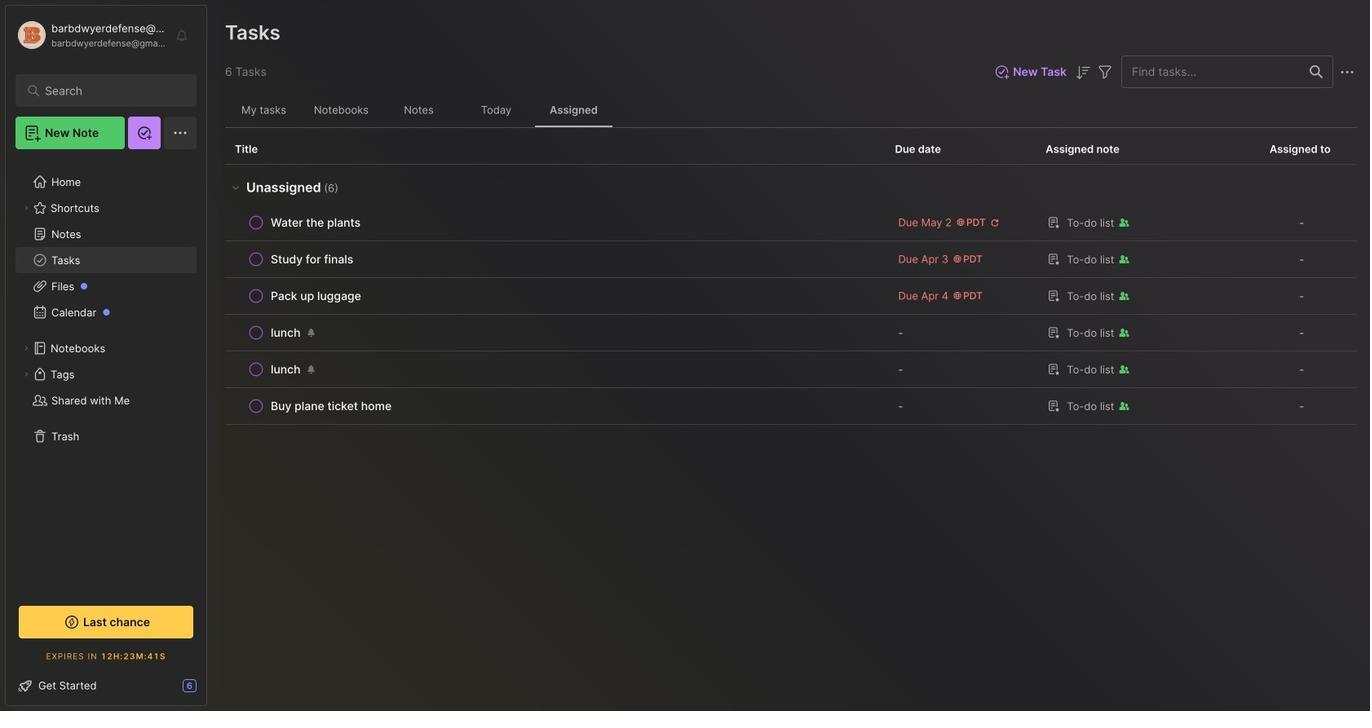 Task type: describe. For each thing, give the bounding box(es) containing it.
Account field
[[15, 19, 166, 51]]

main element
[[0, 0, 212, 711]]

more actions and view options image
[[1338, 62, 1357, 82]]

collapse unassigned image
[[229, 181, 242, 194]]

study for finals 2 cell
[[271, 251, 353, 268]]

pack up luggage 3 cell
[[271, 288, 361, 304]]

Find tasks… text field
[[1122, 58, 1300, 85]]

Sort tasks by… field
[[1073, 62, 1093, 82]]

More actions and view options field
[[1334, 62, 1357, 82]]

tree inside main "element"
[[6, 159, 206, 588]]



Task type: vqa. For each thing, say whether or not it's contained in the screenshot.
If life were any different for me, and I could choose how, I would probably want to be a
no



Task type: locate. For each thing, give the bounding box(es) containing it.
buy plane ticket home 6 cell
[[271, 398, 392, 414]]

row group
[[225, 165, 1357, 425]]

expand notebooks image
[[21, 343, 31, 353]]

filter tasks image
[[1095, 62, 1115, 82]]

Filter tasks field
[[1095, 62, 1115, 82]]

None search field
[[45, 81, 175, 100]]

lunch 5 cell
[[271, 361, 301, 378]]

row
[[225, 205, 1357, 241], [235, 211, 876, 234], [225, 241, 1357, 278], [235, 248, 876, 271], [225, 278, 1357, 315], [235, 285, 876, 307], [225, 315, 1357, 352], [235, 321, 876, 344], [225, 352, 1357, 388], [235, 358, 876, 381], [225, 388, 1357, 425], [235, 395, 876, 418]]

water the plants 1 cell
[[271, 215, 361, 231]]

none search field inside main "element"
[[45, 81, 175, 100]]

click to collapse image
[[206, 681, 218, 701]]

Help and Learning task checklist field
[[6, 673, 206, 699]]

expand tags image
[[21, 369, 31, 379]]

Search text field
[[45, 83, 175, 99]]

lunch 4 cell
[[271, 325, 301, 341]]

tree
[[6, 159, 206, 588]]



